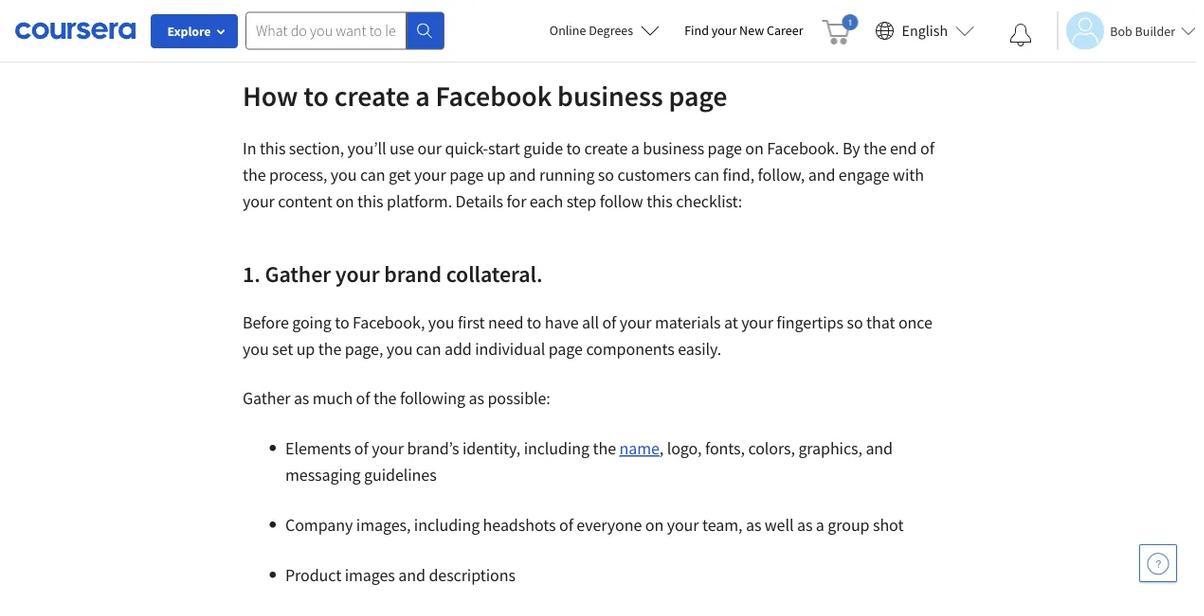 Task type: locate. For each thing, give the bounding box(es) containing it.
1 horizontal spatial a
[[631, 138, 640, 159]]

a inside in this section, you'll use our quick-start guide to create a business page on facebook. by the end of the process, you can get your page up and running so customers can find, follow, and engage with your content on this platform. details for each step follow this checklist:
[[631, 138, 640, 159]]

colors,
[[748, 438, 795, 460]]

1 vertical spatial facebook
[[436, 78, 552, 113]]

1 horizontal spatial can
[[416, 339, 441, 360]]

1 horizontal spatial facebook
[[436, 78, 552, 113]]

facebook up start
[[436, 78, 552, 113]]

gather down the set on the left bottom
[[243, 388, 290, 410]]

find,
[[723, 164, 755, 186]]

can up checklist:
[[694, 164, 720, 186]]

explore button
[[151, 14, 238, 48]]

your down process,
[[243, 191, 275, 212]]

for
[[507, 191, 526, 212]]

to up english
[[899, 0, 914, 4]]

can left get at left top
[[360, 164, 385, 186]]

your up guidelines
[[372, 438, 404, 460]]

so
[[598, 164, 614, 186], [847, 312, 863, 334]]

4. a "sharing to stories" option allows users to share content from your business's app directly to stories on facebook or instagram.
[[243, 0, 914, 30]]

at
[[724, 312, 738, 334]]

facebook down stories"
[[316, 9, 384, 30]]

0 vertical spatial including
[[524, 438, 590, 460]]

as left 'possible:'
[[469, 388, 484, 410]]

, logo, fonts, colors, graphics, and messaging guidelines
[[285, 438, 893, 486]]

1 vertical spatial including
[[414, 515, 480, 537]]

allows
[[458, 0, 504, 4]]

gather
[[265, 260, 331, 288], [243, 388, 290, 410]]

the left following
[[373, 388, 397, 410]]

of right end
[[921, 138, 935, 159]]

can left the add
[[416, 339, 441, 360]]

team,
[[702, 515, 743, 537]]

1 vertical spatial a
[[631, 138, 640, 159]]

your right find
[[712, 22, 737, 39]]

facebook.
[[767, 138, 839, 159]]

1 horizontal spatial up
[[487, 164, 506, 186]]

None search field
[[246, 12, 445, 50]]

you
[[331, 164, 357, 186], [428, 312, 455, 334], [243, 339, 269, 360], [387, 339, 413, 360]]

business up customers
[[643, 138, 704, 159]]

the
[[864, 138, 887, 159], [243, 164, 266, 186], [318, 339, 342, 360], [373, 388, 397, 410], [593, 438, 616, 460]]

you left the set on the left bottom
[[243, 339, 269, 360]]

1 vertical spatial gather
[[243, 388, 290, 410]]

1 horizontal spatial so
[[847, 312, 863, 334]]

your right at
[[741, 312, 773, 334]]

online degrees
[[550, 22, 633, 39]]

bob
[[1110, 22, 1133, 39]]

1 horizontal spatial create
[[584, 138, 628, 159]]

4.
[[243, 0, 255, 4]]

coursera image
[[15, 15, 136, 46]]

explore
[[167, 23, 211, 40]]

individual
[[475, 339, 545, 360]]

can inside before going to facebook, you first need to have all of your materials at your fingertips so that once you set up the page, you can add individual page components easily.
[[416, 339, 441, 360]]

up down start
[[487, 164, 506, 186]]

your up find
[[703, 0, 735, 4]]

all
[[582, 312, 599, 334]]

content inside in this section, you'll use our quick-start guide to create a business page on facebook. by the end of the process, you can get your page up and running so customers can find, follow, and engage with your content on this platform. details for each step follow this checklist:
[[278, 191, 332, 212]]

on down the "sharing
[[295, 9, 313, 30]]

shopping cart: 1 item image
[[822, 14, 858, 45]]

content up 'degrees'
[[608, 0, 662, 4]]

and inside ', logo, fonts, colors, graphics, and messaging guidelines'
[[866, 438, 893, 460]]

checklist:
[[676, 191, 742, 212]]

you down facebook,
[[387, 339, 413, 360]]

your left brand
[[335, 260, 380, 288]]

this right in at the left of the page
[[260, 138, 286, 159]]

as
[[294, 388, 309, 410], [469, 388, 484, 410], [746, 515, 762, 537], [797, 515, 813, 537]]

career
[[767, 22, 803, 39]]

images,
[[356, 515, 411, 537]]

you down you'll
[[331, 164, 357, 186]]

create inside in this section, you'll use our quick-start guide to create a business page on facebook. by the end of the process, you can get your page up and running so customers can find, follow, and engage with your content on this platform. details for each step follow this checklist:
[[584, 138, 628, 159]]

0 horizontal spatial so
[[598, 164, 614, 186]]

0 vertical spatial up
[[487, 164, 506, 186]]

so up follow
[[598, 164, 614, 186]]

facebook
[[316, 9, 384, 30], [436, 78, 552, 113]]

much
[[313, 388, 353, 410]]

your inside the 4. a "sharing to stories" option allows users to share content from your business's app directly to stories on facebook or instagram.
[[703, 0, 735, 4]]

section,
[[289, 138, 344, 159]]

a up the our
[[415, 78, 430, 113]]

and up for
[[509, 164, 536, 186]]

english button
[[868, 0, 982, 62]]

2 horizontal spatial a
[[816, 515, 825, 537]]

of right all
[[602, 312, 616, 334]]

on inside the 4. a "sharing to stories" option allows users to share content from your business's app directly to stories on facebook or instagram.
[[295, 9, 313, 30]]

page
[[669, 78, 728, 113], [708, 138, 742, 159], [449, 164, 484, 186], [549, 339, 583, 360]]

1 vertical spatial up
[[296, 339, 315, 360]]

this
[[260, 138, 286, 159], [357, 191, 383, 212], [647, 191, 673, 212]]

0 vertical spatial content
[[608, 0, 662, 4]]

so left that
[[847, 312, 863, 334]]

create
[[334, 78, 410, 113], [584, 138, 628, 159]]

to
[[334, 0, 348, 4], [548, 0, 562, 4], [899, 0, 914, 4], [304, 78, 329, 113], [566, 138, 581, 159], [335, 312, 349, 334], [527, 312, 542, 334]]

page down have
[[549, 339, 583, 360]]

business down 'degrees'
[[558, 78, 663, 113]]

this down customers
[[647, 191, 673, 212]]

so inside before going to facebook, you first need to have all of your materials at your fingertips so that once you set up the page, you can add individual page components easily.
[[847, 312, 863, 334]]

page down quick-
[[449, 164, 484, 186]]

1 horizontal spatial this
[[357, 191, 383, 212]]

1 vertical spatial business
[[643, 138, 704, 159]]

on up find,
[[745, 138, 764, 159]]

facebook inside the 4. a "sharing to stories" option allows users to share content from your business's app directly to stories on facebook or instagram.
[[316, 9, 384, 30]]

a up customers
[[631, 138, 640, 159]]

materials
[[655, 312, 721, 334]]

1 vertical spatial create
[[584, 138, 628, 159]]

2 vertical spatial a
[[816, 515, 825, 537]]

and
[[509, 164, 536, 186], [808, 164, 836, 186], [866, 438, 893, 460], [398, 565, 426, 587]]

of
[[921, 138, 935, 159], [602, 312, 616, 334], [356, 388, 370, 410], [354, 438, 368, 460], [559, 515, 573, 537]]

find your new career link
[[675, 19, 813, 43]]

everyone
[[577, 515, 642, 537]]

stories"
[[352, 0, 405, 4]]

to left have
[[527, 312, 542, 334]]

the down the "going" on the left bottom of the page
[[318, 339, 342, 360]]

content
[[608, 0, 662, 4], [278, 191, 332, 212]]

name link
[[619, 438, 660, 460]]

help center image
[[1147, 553, 1170, 575]]

create up you'll
[[334, 78, 410, 113]]

and right graphics,
[[866, 438, 893, 460]]

the left name
[[593, 438, 616, 460]]

up inside before going to facebook, you first need to have all of your materials at your fingertips so that once you set up the page, you can add individual page components easily.
[[296, 339, 315, 360]]

how
[[243, 78, 298, 113]]

fonts,
[[705, 438, 745, 460]]

fingertips
[[777, 312, 844, 334]]

brand
[[384, 260, 442, 288]]

What do you want to learn? text field
[[246, 12, 407, 50]]

a
[[415, 78, 430, 113], [631, 138, 640, 159], [816, 515, 825, 537]]

page down find
[[669, 78, 728, 113]]

including
[[524, 438, 590, 460], [414, 515, 480, 537]]

can
[[360, 164, 385, 186], [694, 164, 720, 186], [416, 339, 441, 360]]

gather right 1.
[[265, 260, 331, 288]]

this left platform.
[[357, 191, 383, 212]]

0 horizontal spatial content
[[278, 191, 332, 212]]

bob builder button
[[1057, 12, 1196, 50]]

0 horizontal spatial up
[[296, 339, 315, 360]]

process,
[[269, 164, 327, 186]]

including down 'possible:'
[[524, 438, 590, 460]]

once
[[899, 312, 933, 334]]

create up running at the top left of page
[[584, 138, 628, 159]]

share
[[566, 0, 604, 4]]

0 vertical spatial facebook
[[316, 9, 384, 30]]

a left group
[[816, 515, 825, 537]]

collateral.
[[446, 260, 543, 288]]

1 vertical spatial content
[[278, 191, 332, 212]]

step
[[567, 191, 596, 212]]

details
[[456, 191, 503, 212]]

0 vertical spatial a
[[415, 78, 430, 113]]

as left well
[[746, 515, 762, 537]]

0 horizontal spatial facebook
[[316, 9, 384, 30]]

follow,
[[758, 164, 805, 186]]

following
[[400, 388, 465, 410]]

on right everyone
[[645, 515, 664, 537]]

guide
[[524, 138, 563, 159]]

of right much
[[356, 388, 370, 410]]

directly
[[843, 0, 896, 4]]

logo,
[[667, 438, 702, 460]]

platform.
[[387, 191, 452, 212]]

1 horizontal spatial content
[[608, 0, 662, 4]]

0 vertical spatial so
[[598, 164, 614, 186]]

1 vertical spatial so
[[847, 312, 863, 334]]

including up descriptions
[[414, 515, 480, 537]]

content down process,
[[278, 191, 332, 212]]

business's
[[738, 0, 809, 4]]

you'll
[[348, 138, 386, 159]]

0 vertical spatial create
[[334, 78, 410, 113]]

up right the set on the left bottom
[[296, 339, 315, 360]]

on down you'll
[[336, 191, 354, 212]]

show notifications image
[[1010, 24, 1033, 46]]

to up running at the top left of page
[[566, 138, 581, 159]]

0 horizontal spatial create
[[334, 78, 410, 113]]



Task type: describe. For each thing, give the bounding box(es) containing it.
name
[[619, 438, 660, 460]]

gather as much of the following as possible:
[[243, 388, 551, 410]]

"sharing
[[271, 0, 330, 4]]

company
[[285, 515, 353, 537]]

2 horizontal spatial this
[[647, 191, 673, 212]]

app
[[813, 0, 840, 4]]

first
[[458, 312, 485, 334]]

end
[[890, 138, 917, 159]]

0 vertical spatial gather
[[265, 260, 331, 288]]

in
[[243, 138, 256, 159]]

to right how
[[304, 78, 329, 113]]

and right images
[[398, 565, 426, 587]]

users
[[507, 0, 544, 4]]

page inside before going to facebook, you first need to have all of your materials at your fingertips so that once you set up the page, you can add individual page components easily.
[[549, 339, 583, 360]]

or
[[388, 9, 403, 30]]

0 horizontal spatial a
[[415, 78, 430, 113]]

your left team,
[[667, 515, 699, 537]]

product
[[285, 565, 341, 587]]

your up components
[[620, 312, 652, 334]]

our
[[418, 138, 442, 159]]

shot
[[873, 515, 904, 537]]

before going to facebook, you first need to have all of your materials at your fingertips so that once you set up the page, you can add individual page components easily.
[[243, 312, 933, 360]]

to inside in this section, you'll use our quick-start guide to create a business page on facebook. by the end of the process, you can get your page up and running so customers can find, follow, and engage with your content on this platform. details for each step follow this checklist:
[[566, 138, 581, 159]]

before
[[243, 312, 289, 334]]

possible:
[[488, 388, 551, 410]]

degrees
[[589, 22, 633, 39]]

quick-
[[445, 138, 488, 159]]

business inside in this section, you'll use our quick-start guide to create a business page on facebook. by the end of the process, you can get your page up and running so customers can find, follow, and engage with your content on this platform. details for each step follow this checklist:
[[643, 138, 704, 159]]

so inside in this section, you'll use our quick-start guide to create a business page on facebook. by the end of the process, you can get your page up and running so customers can find, follow, and engage with your content on this platform. details for each step follow this checklist:
[[598, 164, 614, 186]]

group
[[828, 515, 870, 537]]

1. gather your brand collateral.
[[243, 260, 543, 288]]

elements of your brand's identity, including the name
[[285, 438, 660, 460]]

instagram.
[[406, 9, 481, 30]]

as left much
[[294, 388, 309, 410]]

messaging
[[285, 465, 361, 486]]

follow
[[600, 191, 643, 212]]

1.
[[243, 260, 260, 288]]

the right by
[[864, 138, 887, 159]]

of right elements
[[354, 438, 368, 460]]

add
[[445, 339, 472, 360]]

the down in at the left of the page
[[243, 164, 266, 186]]

find your new career
[[685, 22, 803, 39]]

by
[[843, 138, 860, 159]]

running
[[539, 164, 595, 186]]

components
[[586, 339, 675, 360]]

page up find,
[[708, 138, 742, 159]]

the inside before going to facebook, you first need to have all of your materials at your fingertips so that once you set up the page, you can add individual page components easily.
[[318, 339, 342, 360]]

0 horizontal spatial this
[[260, 138, 286, 159]]

need
[[488, 312, 524, 334]]

english
[[902, 21, 948, 40]]

customers
[[618, 164, 691, 186]]

to right the "going" on the left bottom of the page
[[335, 312, 349, 334]]

to right users
[[548, 0, 562, 4]]

0 horizontal spatial can
[[360, 164, 385, 186]]

in this section, you'll use our quick-start guide to create a business page on facebook. by the end of the process, you can get your page up and running so customers can find, follow, and engage with your content on this platform. details for each step follow this checklist:
[[243, 138, 935, 212]]

from
[[665, 0, 699, 4]]

1 horizontal spatial including
[[524, 438, 590, 460]]

images
[[345, 565, 395, 587]]

product images and descriptions
[[285, 565, 519, 587]]

content inside the 4. a "sharing to stories" option allows users to share content from your business's app directly to stories on facebook or instagram.
[[608, 0, 662, 4]]

headshots
[[483, 515, 556, 537]]

builder
[[1135, 22, 1176, 39]]

elements
[[285, 438, 351, 460]]

stories
[[243, 9, 291, 30]]

brand's
[[407, 438, 459, 460]]

0 horizontal spatial including
[[414, 515, 480, 537]]

of inside before going to facebook, you first need to have all of your materials at your fingertips so that once you set up the page, you can add individual page components easily.
[[602, 312, 616, 334]]

of inside in this section, you'll use our quick-start guide to create a business page on facebook. by the end of the process, you can get your page up and running so customers can find, follow, and engage with your content on this platform. details for each step follow this checklist:
[[921, 138, 935, 159]]

set
[[272, 339, 293, 360]]

you left first on the bottom left of page
[[428, 312, 455, 334]]

2 horizontal spatial can
[[694, 164, 720, 186]]

0 vertical spatial business
[[558, 78, 663, 113]]

identity,
[[463, 438, 521, 460]]

each
[[530, 191, 563, 212]]

how to create a facebook business page
[[243, 78, 728, 113]]

online degrees button
[[535, 9, 675, 51]]

new
[[740, 22, 764, 39]]

and down facebook.
[[808, 164, 836, 186]]

,
[[660, 438, 664, 460]]

guidelines
[[364, 465, 437, 486]]

your down the our
[[414, 164, 446, 186]]

engage
[[839, 164, 890, 186]]

graphics,
[[799, 438, 863, 460]]

facebook,
[[353, 312, 425, 334]]

going
[[292, 312, 331, 334]]

to up the what do you want to learn? text box
[[334, 0, 348, 4]]

use
[[390, 138, 414, 159]]

as right well
[[797, 515, 813, 537]]

have
[[545, 312, 579, 334]]

online
[[550, 22, 586, 39]]

of left everyone
[[559, 515, 573, 537]]

up inside in this section, you'll use our quick-start guide to create a business page on facebook. by the end of the process, you can get your page up and running so customers can find, follow, and engage with your content on this platform. details for each step follow this checklist:
[[487, 164, 506, 186]]

well
[[765, 515, 794, 537]]

bob builder
[[1110, 22, 1176, 39]]

option
[[409, 0, 455, 4]]

descriptions
[[429, 565, 516, 587]]

get
[[389, 164, 411, 186]]

you inside in this section, you'll use our quick-start guide to create a business page on facebook. by the end of the process, you can get your page up and running so customers can find, follow, and engage with your content on this platform. details for each step follow this checklist:
[[331, 164, 357, 186]]

find
[[685, 22, 709, 39]]

that
[[867, 312, 895, 334]]

easily.
[[678, 339, 722, 360]]



